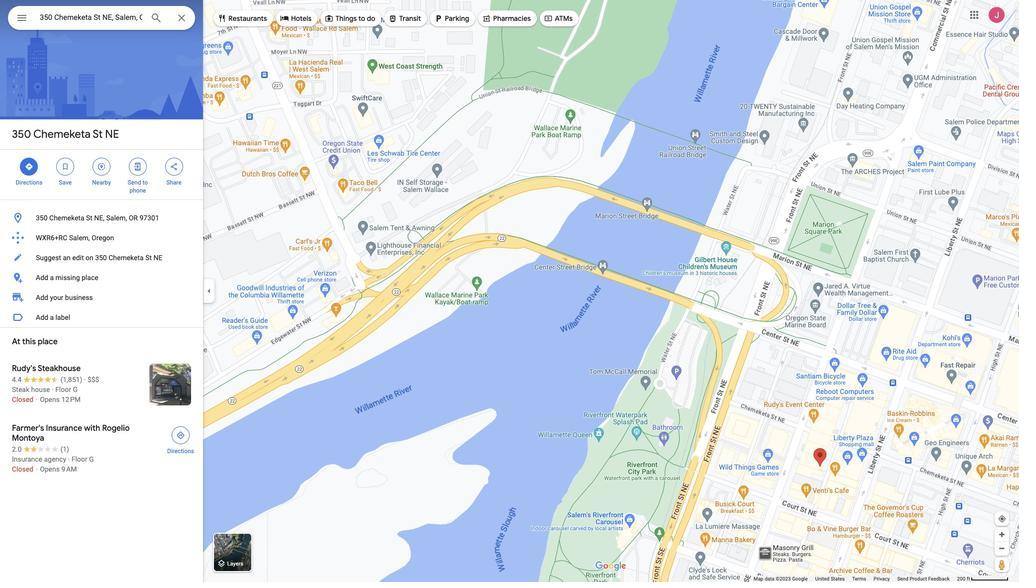 Task type: locate. For each thing, give the bounding box(es) containing it.
0 horizontal spatial send
[[128, 179, 141, 186]]

350 chemeketa st ne main content
[[0, 0, 203, 583]]

1 vertical spatial st
[[86, 214, 93, 222]]

opens inside steak house · floor g closed ⋅ opens 12 pm
[[40, 396, 60, 404]]

· inside insurance agency · floor g closed ⋅ opens 9 am
[[68, 456, 70, 464]]

opens
[[40, 396, 60, 404], [40, 466, 60, 473]]

add a label button
[[0, 308, 203, 328]]

4.4
[[12, 376, 22, 384]]


[[388, 13, 397, 24]]

chemeketa up wxr6+rc salem, oregon
[[49, 214, 84, 222]]

0 vertical spatial ·
[[84, 376, 86, 384]]

map
[[754, 577, 764, 582]]

place down on
[[82, 274, 98, 282]]

1 vertical spatial insurance
[[12, 456, 42, 464]]

g inside insurance agency · floor g closed ⋅ opens 9 am
[[89, 456, 94, 464]]

closed for farmer's insurance with rogelio montoya
[[12, 466, 33, 473]]

1 vertical spatial opens
[[40, 466, 60, 473]]

insurance inside insurance agency · floor g closed ⋅ opens 9 am
[[12, 456, 42, 464]]

ft
[[967, 577, 971, 582]]

0 horizontal spatial ·
[[52, 386, 54, 394]]

1 vertical spatial chemeketa
[[49, 214, 84, 222]]

0 horizontal spatial insurance
[[12, 456, 42, 464]]

350 up wxr6+rc
[[36, 214, 48, 222]]

350 for 350 chemeketa st ne, salem, or 97301
[[36, 214, 48, 222]]

1 horizontal spatial place
[[82, 274, 98, 282]]

· for steakhouse
[[52, 386, 54, 394]]

feedback
[[929, 577, 950, 582]]

1 ⋅ from the top
[[35, 396, 38, 404]]

st
[[93, 127, 103, 141], [86, 214, 93, 222], [145, 254, 152, 262]]

footer containing map data ©2023 google
[[754, 576, 958, 583]]

directions
[[16, 179, 42, 186], [167, 448, 194, 455]]

insurance agency · floor g closed ⋅ opens 9 am
[[12, 456, 94, 473]]

0 vertical spatial add
[[36, 274, 48, 282]]

a
[[50, 274, 54, 282], [50, 314, 54, 322]]

opens for insurance
[[40, 466, 60, 473]]

missing
[[55, 274, 80, 282]]

g down the (1,851)
[[73, 386, 78, 394]]

opens inside insurance agency · floor g closed ⋅ opens 9 am
[[40, 466, 60, 473]]

2 horizontal spatial 350
[[95, 254, 107, 262]]

1 vertical spatial 350
[[36, 214, 48, 222]]

0 vertical spatial floor
[[55, 386, 71, 394]]

wxr6+rc
[[36, 234, 67, 242]]

ne down 97301
[[154, 254, 163, 262]]

send inside send to phone
[[128, 179, 141, 186]]

floor inside steak house · floor g closed ⋅ opens 12 pm
[[55, 386, 71, 394]]

to inside send to phone
[[143, 179, 148, 186]]

⋅ down house
[[35, 396, 38, 404]]

st down 97301
[[145, 254, 152, 262]]

chemeketa
[[33, 127, 91, 141], [49, 214, 84, 222], [109, 254, 144, 262]]

1 closed from the top
[[12, 396, 33, 404]]

2 ⋅ from the top
[[35, 466, 38, 473]]

2 vertical spatial add
[[36, 314, 48, 322]]

opens down house
[[40, 396, 60, 404]]

1 horizontal spatial directions
[[167, 448, 194, 455]]

2 vertical spatial st
[[145, 254, 152, 262]]

0 horizontal spatial g
[[73, 386, 78, 394]]

send up phone
[[128, 179, 141, 186]]

steakhouse
[[38, 364, 81, 374]]

salem, left "or"
[[106, 214, 127, 222]]

1 vertical spatial a
[[50, 314, 54, 322]]

place
[[82, 274, 98, 282], [38, 337, 58, 347]]

0 vertical spatial place
[[82, 274, 98, 282]]

0 vertical spatial insurance
[[46, 424, 82, 434]]

united
[[816, 577, 830, 582]]

0 vertical spatial ⋅
[[35, 396, 38, 404]]

ne up 
[[105, 127, 119, 141]]

3 add from the top
[[36, 314, 48, 322]]

⋅ inside insurance agency · floor g closed ⋅ opens 9 am
[[35, 466, 38, 473]]

show street view coverage image
[[995, 558, 1010, 573]]

add left label
[[36, 314, 48, 322]]

0 vertical spatial a
[[50, 274, 54, 282]]

insurance
[[46, 424, 82, 434], [12, 456, 42, 464]]


[[325, 13, 334, 24]]

united states button
[[816, 576, 845, 583]]

1 vertical spatial send
[[898, 577, 909, 582]]

1 vertical spatial directions
[[167, 448, 194, 455]]

send
[[128, 179, 141, 186], [898, 577, 909, 582]]

add down suggest
[[36, 274, 48, 282]]

place right the this
[[38, 337, 58, 347]]

2 vertical spatial ·
[[68, 456, 70, 464]]

0 vertical spatial 350
[[12, 127, 31, 141]]

0 vertical spatial g
[[73, 386, 78, 394]]

closed inside steak house · floor g closed ⋅ opens 12 pm
[[12, 396, 33, 404]]

1 horizontal spatial floor
[[72, 456, 87, 464]]

closed
[[12, 396, 33, 404], [12, 466, 33, 473]]

0 vertical spatial chemeketa
[[33, 127, 91, 141]]

insurance inside farmer's insurance with rogelio montoya
[[46, 424, 82, 434]]

salem, up 'edit'
[[69, 234, 90, 242]]

add left your
[[36, 294, 48, 302]]

closed down steak
[[12, 396, 33, 404]]

save
[[59, 179, 72, 186]]

1 vertical spatial g
[[89, 456, 94, 464]]

2 closed from the top
[[12, 466, 33, 473]]

footer inside google maps element
[[754, 576, 958, 583]]

a left the missing
[[50, 274, 54, 282]]

add
[[36, 274, 48, 282], [36, 294, 48, 302], [36, 314, 48, 322]]

⋅ for farmer's
[[35, 466, 38, 473]]

floor up 9 am
[[72, 456, 87, 464]]

terms button
[[853, 576, 867, 583]]

1 vertical spatial ne
[[154, 254, 163, 262]]

1 horizontal spatial ne
[[154, 254, 163, 262]]

chemeketa down oregon
[[109, 254, 144, 262]]

0 vertical spatial to
[[359, 14, 365, 23]]

0 horizontal spatial place
[[38, 337, 58, 347]]

footer
[[754, 576, 958, 583]]

12 pm
[[61, 396, 81, 404]]

0 horizontal spatial ne
[[105, 127, 119, 141]]

 things to do
[[325, 13, 376, 24]]

transit
[[399, 14, 421, 23]]

1 horizontal spatial salem,
[[106, 214, 127, 222]]

1 vertical spatial place
[[38, 337, 58, 347]]

0 horizontal spatial st
[[86, 214, 93, 222]]

steak house · floor g closed ⋅ opens 12 pm
[[12, 386, 81, 404]]

1 horizontal spatial ·
[[68, 456, 70, 464]]

350 right on
[[95, 254, 107, 262]]

0 horizontal spatial floor
[[55, 386, 71, 394]]

farmer's
[[12, 424, 44, 434]]

0 vertical spatial opens
[[40, 396, 60, 404]]

1 vertical spatial to
[[143, 179, 148, 186]]

closed down 2.0
[[12, 466, 33, 473]]

chemeketa for ne,
[[49, 214, 84, 222]]

· up 9 am
[[68, 456, 70, 464]]

200
[[958, 577, 966, 582]]

a for missing
[[50, 274, 54, 282]]

2 opens from the top
[[40, 466, 60, 473]]

floor up 12 pm
[[55, 386, 71, 394]]

1 vertical spatial floor
[[72, 456, 87, 464]]

0 vertical spatial directions
[[16, 179, 42, 186]]

map data ©2023 google
[[754, 577, 808, 582]]

4.4 stars 1,851 reviews image
[[12, 375, 82, 385]]

1 horizontal spatial send
[[898, 577, 909, 582]]

0 horizontal spatial salem,
[[69, 234, 90, 242]]

label
[[55, 314, 70, 322]]

chemeketa up 
[[33, 127, 91, 141]]

1 horizontal spatial to
[[359, 14, 365, 23]]

rudy's steakhouse
[[12, 364, 81, 374]]

1 vertical spatial add
[[36, 294, 48, 302]]

add for add your business
[[36, 294, 48, 302]]

g inside steak house · floor g closed ⋅ opens 12 pm
[[73, 386, 78, 394]]

opens down agency
[[40, 466, 60, 473]]

edit
[[72, 254, 84, 262]]

1 horizontal spatial 350
[[36, 214, 48, 222]]

97301
[[140, 214, 159, 222]]

2 vertical spatial chemeketa
[[109, 254, 144, 262]]

add for add a label
[[36, 314, 48, 322]]

2.0
[[12, 446, 22, 454]]

directions inside 'actions for 350 chemeketa st ne' region
[[16, 179, 42, 186]]

directions down 
[[16, 179, 42, 186]]

send inside button
[[898, 577, 909, 582]]

0 horizontal spatial 350
[[12, 127, 31, 141]]

add a missing place
[[36, 274, 98, 282]]

closed inside insurance agency · floor g closed ⋅ opens 9 am
[[12, 466, 33, 473]]

1 horizontal spatial st
[[93, 127, 103, 141]]

directions image
[[176, 431, 185, 440]]

floor inside insurance agency · floor g closed ⋅ opens 9 am
[[72, 456, 87, 464]]

insurance down 2.0
[[12, 456, 42, 464]]

zoom in image
[[999, 531, 1006, 539]]

ne,
[[94, 214, 105, 222]]

chemeketa inside 350 chemeketa st ne, salem, or 97301 button
[[49, 214, 84, 222]]

g down with
[[89, 456, 94, 464]]

an
[[63, 254, 71, 262]]

g for insurance
[[89, 456, 94, 464]]

1 add from the top
[[36, 274, 48, 282]]

to up phone
[[143, 179, 148, 186]]

google maps element
[[0, 0, 1020, 583]]

1 vertical spatial closed
[[12, 466, 33, 473]]


[[218, 13, 227, 24]]

0 horizontal spatial to
[[143, 179, 148, 186]]

0 vertical spatial st
[[93, 127, 103, 141]]


[[434, 13, 443, 24]]

to left do
[[359, 14, 365, 23]]

1 horizontal spatial g
[[89, 456, 94, 464]]

0 vertical spatial ne
[[105, 127, 119, 141]]

add your business
[[36, 294, 93, 302]]

2 add from the top
[[36, 294, 48, 302]]

to inside  things to do
[[359, 14, 365, 23]]

0 vertical spatial send
[[128, 179, 141, 186]]

salem,
[[106, 214, 127, 222], [69, 234, 90, 242]]

steak
[[12, 386, 29, 394]]

· left price: expensive icon
[[84, 376, 86, 384]]

0 horizontal spatial directions
[[16, 179, 42, 186]]

product
[[910, 577, 928, 582]]

st up 
[[93, 127, 103, 141]]

parking
[[445, 14, 469, 23]]

with
[[84, 424, 100, 434]]

None field
[[40, 11, 142, 23]]

send left the product
[[898, 577, 909, 582]]

· inside steak house · floor g closed ⋅ opens 12 pm
[[52, 386, 54, 394]]

add for add a missing place
[[36, 274, 48, 282]]

$$$
[[88, 376, 99, 384]]

to
[[359, 14, 365, 23], [143, 179, 148, 186]]

0 vertical spatial closed
[[12, 396, 33, 404]]

g
[[73, 386, 78, 394], [89, 456, 94, 464]]

atms
[[555, 14, 573, 23]]

⋅ inside steak house · floor g closed ⋅ opens 12 pm
[[35, 396, 38, 404]]

⋅
[[35, 396, 38, 404], [35, 466, 38, 473]]

a left label
[[50, 314, 54, 322]]

1 horizontal spatial insurance
[[46, 424, 82, 434]]

350 up 
[[12, 127, 31, 141]]

ne inside suggest an edit on 350 chemeketa st ne button
[[154, 254, 163, 262]]

350
[[12, 127, 31, 141], [36, 214, 48, 222], [95, 254, 107, 262]]

 pharmacies
[[482, 13, 531, 24]]

2 horizontal spatial st
[[145, 254, 152, 262]]

2 a from the top
[[50, 314, 54, 322]]

1 a from the top
[[50, 274, 54, 282]]

insurance up (1)
[[46, 424, 82, 434]]

⋅ down 2.0 stars 1 reviews image
[[35, 466, 38, 473]]

1 vertical spatial ·
[[52, 386, 54, 394]]

suggest an edit on 350 chemeketa st ne
[[36, 254, 163, 262]]

1 opens from the top
[[40, 396, 60, 404]]

st left ne,
[[86, 214, 93, 222]]

1 vertical spatial ⋅
[[35, 466, 38, 473]]

this
[[22, 337, 36, 347]]


[[133, 161, 142, 172]]

closed for rudy's steakhouse
[[12, 396, 33, 404]]

directions down directions image
[[167, 448, 194, 455]]

· down 4.4 stars 1,851 reviews image
[[52, 386, 54, 394]]



Task type: describe. For each thing, give the bounding box(es) containing it.
 restaurants
[[218, 13, 267, 24]]


[[170, 161, 179, 172]]

show your location image
[[998, 515, 1007, 524]]

350 chemeketa st ne
[[12, 127, 119, 141]]

9 am
[[61, 466, 77, 473]]

or
[[129, 214, 138, 222]]

google account: james peterson  
(james.peterson1902@gmail.com) image
[[989, 7, 1005, 23]]

send product feedback
[[898, 577, 950, 582]]

google
[[792, 577, 808, 582]]

states
[[831, 577, 845, 582]]

a for label
[[50, 314, 54, 322]]

wxr6+rc salem, oregon button
[[0, 228, 203, 248]]


[[25, 161, 34, 172]]

2.0 stars 1 reviews image
[[12, 445, 69, 455]]

data
[[765, 577, 775, 582]]

200 ft button
[[958, 577, 1009, 582]]

at
[[12, 337, 20, 347]]

2 vertical spatial 350
[[95, 254, 107, 262]]

pharmacies
[[493, 14, 531, 23]]

montoya
[[12, 434, 44, 444]]

send to phone
[[128, 179, 148, 194]]

farmer's insurance with rogelio montoya
[[12, 424, 130, 444]]

· for insurance
[[68, 456, 70, 464]]

floor for insurance
[[72, 456, 87, 464]]

200 ft
[[958, 577, 971, 582]]

directions button
[[161, 424, 200, 456]]

none field inside "350 chemeketa st ne, salem, or 97301" "field"
[[40, 11, 142, 23]]

send product feedback button
[[898, 576, 950, 583]]

suggest an edit on 350 chemeketa st ne button
[[0, 248, 203, 268]]

chemeketa inside suggest an edit on 350 chemeketa st ne button
[[109, 254, 144, 262]]

privacy
[[874, 577, 890, 582]]

(1,851)
[[60, 376, 82, 384]]

at this place
[[12, 337, 58, 347]]

wxr6+rc salem, oregon
[[36, 234, 114, 242]]

place inside button
[[82, 274, 98, 282]]

350 for 350 chemeketa st ne
[[12, 127, 31, 141]]

add your business link
[[0, 288, 203, 308]]

layers
[[227, 561, 243, 568]]

directions inside 'button'
[[167, 448, 194, 455]]

agency
[[44, 456, 66, 464]]

nearby
[[92, 179, 111, 186]]

zoom out image
[[999, 545, 1006, 553]]

actions for 350 chemeketa st ne region
[[0, 150, 203, 200]]

(1)
[[60, 446, 69, 454]]

1 vertical spatial salem,
[[69, 234, 90, 242]]

price: expensive image
[[88, 376, 99, 384]]

g for steakhouse
[[73, 386, 78, 394]]

st for ne
[[93, 127, 103, 141]]

your
[[50, 294, 63, 302]]

⋅ for rudy's
[[35, 396, 38, 404]]

add a label
[[36, 314, 70, 322]]

2 horizontal spatial ·
[[84, 376, 86, 384]]

restaurants
[[229, 14, 267, 23]]

rogelio
[[102, 424, 130, 434]]

st for ne,
[[86, 214, 93, 222]]

 transit
[[388, 13, 421, 24]]


[[61, 161, 70, 172]]

terms
[[853, 577, 867, 582]]

350 chemeketa st ne, salem, or 97301
[[36, 214, 159, 222]]

suggest
[[36, 254, 61, 262]]

send for send product feedback
[[898, 577, 909, 582]]

send for send to phone
[[128, 179, 141, 186]]

rudy's
[[12, 364, 36, 374]]

hotels
[[291, 14, 312, 23]]

©2023
[[776, 577, 791, 582]]

 hotels
[[280, 13, 312, 24]]

house
[[31, 386, 50, 394]]

 button
[[8, 6, 36, 32]]

 atms
[[544, 13, 573, 24]]

privacy button
[[874, 576, 890, 583]]


[[280, 13, 289, 24]]

on
[[86, 254, 93, 262]]

phone
[[130, 187, 146, 194]]

business
[[65, 294, 93, 302]]

350 chemeketa st ne, salem, or 97301 button
[[0, 208, 203, 228]]

collapse side panel image
[[204, 286, 215, 297]]


[[97, 161, 106, 172]]


[[16, 11, 28, 25]]

share
[[166, 179, 182, 186]]


[[482, 13, 491, 24]]

oregon
[[92, 234, 114, 242]]

do
[[367, 14, 376, 23]]

· $$$
[[84, 376, 99, 384]]

350 Chemeketa St NE, Salem, OR 97301 field
[[8, 6, 195, 30]]

united states
[[816, 577, 845, 582]]

chemeketa for ne
[[33, 127, 91, 141]]

things
[[336, 14, 357, 23]]

 parking
[[434, 13, 469, 24]]

add a missing place button
[[0, 268, 203, 288]]

0 vertical spatial salem,
[[106, 214, 127, 222]]

opens for steakhouse
[[40, 396, 60, 404]]

floor for steakhouse
[[55, 386, 71, 394]]

 search field
[[8, 6, 195, 32]]



Task type: vqa. For each thing, say whether or not it's contained in the screenshot.
$2.00
no



